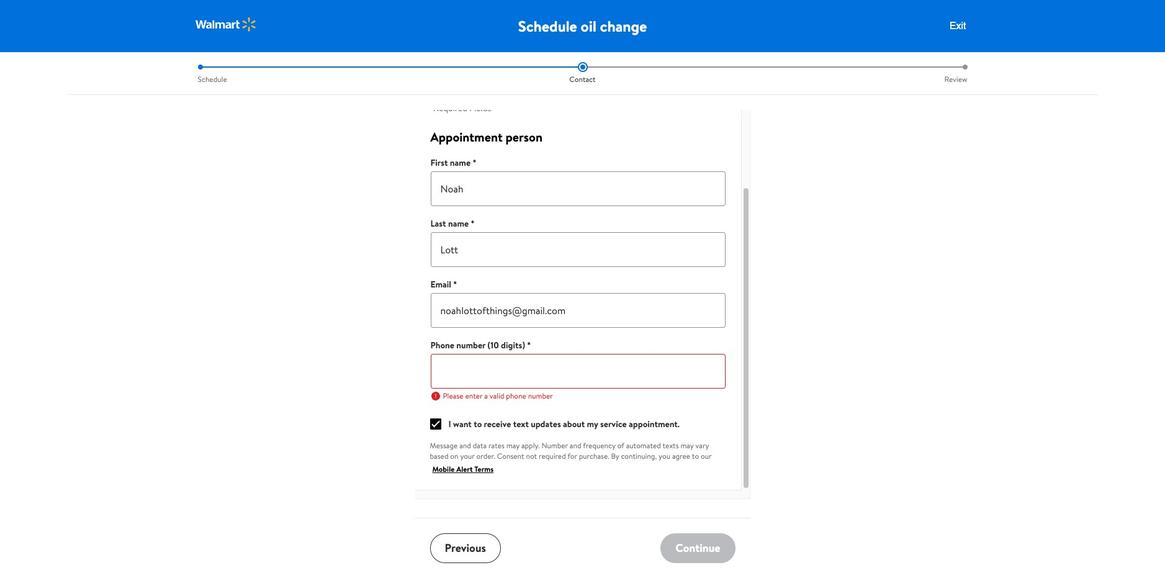 Task type: vqa. For each thing, say whether or not it's contained in the screenshot.
the rightmost 8
no



Task type: describe. For each thing, give the bounding box(es) containing it.
*required fields
[[430, 102, 491, 114]]

not
[[526, 451, 537, 461]]

0 horizontal spatial number
[[457, 339, 486, 351]]

contact
[[570, 74, 596, 84]]

last
[[431, 217, 446, 230]]

*required
[[430, 102, 467, 114]]

please enter a valid phone number
[[443, 390, 553, 401]]

continuing,
[[621, 451, 657, 461]]

message
[[430, 440, 458, 451]]

i want to receive text updates about my service appointment.
[[449, 418, 680, 430]]

digits)
[[501, 339, 525, 351]]

phone number (10 digits) *
[[431, 339, 531, 351]]

a
[[485, 390, 488, 401]]

fields
[[470, 102, 491, 114]]

rates
[[489, 440, 505, 451]]

about
[[563, 418, 585, 430]]

last name *
[[431, 217, 475, 230]]

required
[[539, 451, 566, 461]]

* right email
[[453, 278, 457, 290]]

name for first
[[450, 156, 471, 169]]

for
[[568, 451, 577, 461]]

mobile alert terms link
[[432, 464, 504, 474]]

I want to receive text updates about my service appointment. checkbox
[[430, 418, 441, 429]]

list containing schedule
[[195, 62, 970, 84]]

schedule for schedule
[[198, 74, 227, 84]]

Email * email field
[[431, 293, 726, 328]]

want
[[453, 418, 472, 430]]

alert
[[457, 464, 473, 474]]

* right 'digits)'
[[527, 339, 531, 351]]

your
[[460, 451, 475, 461]]

exit button
[[946, 20, 970, 32]]

text
[[513, 418, 529, 430]]

vary
[[696, 440, 709, 451]]

our
[[701, 451, 712, 461]]

first
[[431, 156, 448, 169]]

terms
[[475, 464, 494, 474]]

number
[[542, 440, 568, 451]]

updates
[[531, 418, 561, 430]]

* down appointment
[[473, 156, 477, 169]]

message and data rates may apply. number and frequency of automated texts may vary based on your order. consent not required for purchase. by continuing, you agree to our mobile alert terms
[[430, 440, 712, 474]]

email
[[431, 278, 451, 290]]

i
[[449, 418, 451, 430]]

name for last
[[448, 217, 469, 230]]

* right last
[[471, 217, 475, 230]]

appointment
[[431, 128, 503, 145]]

order.
[[477, 451, 496, 461]]

data
[[473, 440, 487, 451]]

you
[[659, 451, 671, 461]]

to inside message and data rates may apply. number and frequency of automated texts may vary based on your order. consent not required for purchase. by continuing, you agree to our mobile alert terms
[[692, 451, 699, 461]]



Task type: locate. For each thing, give the bounding box(es) containing it.
0 vertical spatial name
[[450, 156, 471, 169]]

of
[[618, 440, 625, 451]]

contact list item
[[389, 62, 777, 84]]

name right last
[[448, 217, 469, 230]]

appointment.
[[629, 418, 680, 430]]

review list item
[[777, 62, 970, 84]]

schedule list item
[[195, 62, 389, 84]]

apply.
[[522, 440, 540, 451]]

number right phone
[[528, 390, 553, 401]]

receive
[[484, 418, 511, 430]]

oil
[[581, 16, 597, 37]]

1 vertical spatial schedule
[[198, 74, 227, 84]]

previous button
[[430, 533, 501, 563]]

may right rates
[[507, 440, 520, 451]]

schedule
[[518, 16, 577, 37], [198, 74, 227, 84]]

continue button
[[661, 533, 736, 563]]

mobile
[[432, 464, 455, 474]]

may left vary
[[681, 440, 694, 451]]

1 horizontal spatial to
[[692, 451, 699, 461]]

0 vertical spatial number
[[457, 339, 486, 351]]

and
[[460, 440, 471, 451], [570, 440, 582, 451]]

2 may from the left
[[681, 440, 694, 451]]

review
[[945, 74, 968, 84]]

0 horizontal spatial and
[[460, 440, 471, 451]]

exit
[[950, 20, 967, 32]]

change
[[600, 16, 647, 37]]

Phone number (10 digits) * telephone field
[[431, 354, 726, 388]]

1 vertical spatial number
[[528, 390, 553, 401]]

agree
[[672, 451, 691, 461]]

*
[[473, 156, 477, 169], [471, 217, 475, 230], [453, 278, 457, 290], [527, 339, 531, 351]]

enter
[[465, 390, 483, 401]]

to right want
[[474, 418, 482, 430]]

0 horizontal spatial to
[[474, 418, 482, 430]]

schedule oil change
[[518, 16, 647, 37]]

may
[[507, 440, 520, 451], [681, 440, 694, 451]]

Last name * text field
[[431, 232, 726, 267]]

schedule inside list item
[[198, 74, 227, 84]]

on
[[450, 451, 459, 461]]

automated
[[626, 440, 661, 451]]

schedule for schedule oil change
[[518, 16, 577, 37]]

consent
[[497, 451, 524, 461]]

1 vertical spatial to
[[692, 451, 699, 461]]

to
[[474, 418, 482, 430], [692, 451, 699, 461]]

email *
[[431, 278, 457, 290]]

based
[[430, 451, 449, 461]]

1 horizontal spatial schedule
[[518, 16, 577, 37]]

valid
[[490, 390, 505, 401]]

texts
[[663, 440, 679, 451]]

my
[[587, 418, 598, 430]]

appointment person
[[431, 128, 543, 145]]

name right first
[[450, 156, 471, 169]]

number
[[457, 339, 486, 351], [528, 390, 553, 401]]

1 vertical spatial name
[[448, 217, 469, 230]]

1 horizontal spatial number
[[528, 390, 553, 401]]

list
[[195, 62, 970, 84]]

first name *
[[431, 156, 477, 169]]

frequency
[[583, 440, 616, 451]]

2 and from the left
[[570, 440, 582, 451]]

to left our
[[692, 451, 699, 461]]

0 horizontal spatial schedule
[[198, 74, 227, 84]]

1 horizontal spatial and
[[570, 440, 582, 451]]

purchase.
[[579, 451, 610, 461]]

0 vertical spatial to
[[474, 418, 482, 430]]

(10
[[488, 339, 499, 351]]

1 horizontal spatial may
[[681, 440, 694, 451]]

1 and from the left
[[460, 440, 471, 451]]

phone
[[506, 390, 526, 401]]

previous
[[445, 540, 486, 556]]

phone
[[431, 339, 454, 351]]

0 horizontal spatial may
[[507, 440, 520, 451]]

name
[[450, 156, 471, 169], [448, 217, 469, 230]]

and right number
[[570, 440, 582, 451]]

please
[[443, 390, 464, 401]]

number left (10
[[457, 339, 486, 351]]

0 vertical spatial schedule
[[518, 16, 577, 37]]

and left "data"
[[460, 440, 471, 451]]

person
[[506, 128, 543, 145]]

service
[[600, 418, 627, 430]]

by
[[611, 451, 619, 461]]

continue
[[676, 540, 721, 556]]

1 may from the left
[[507, 440, 520, 451]]

First name * text field
[[431, 171, 726, 206]]

progress,  completed steps: schedule, current step: contact, next steps: review element
[[195, 62, 970, 84]]



